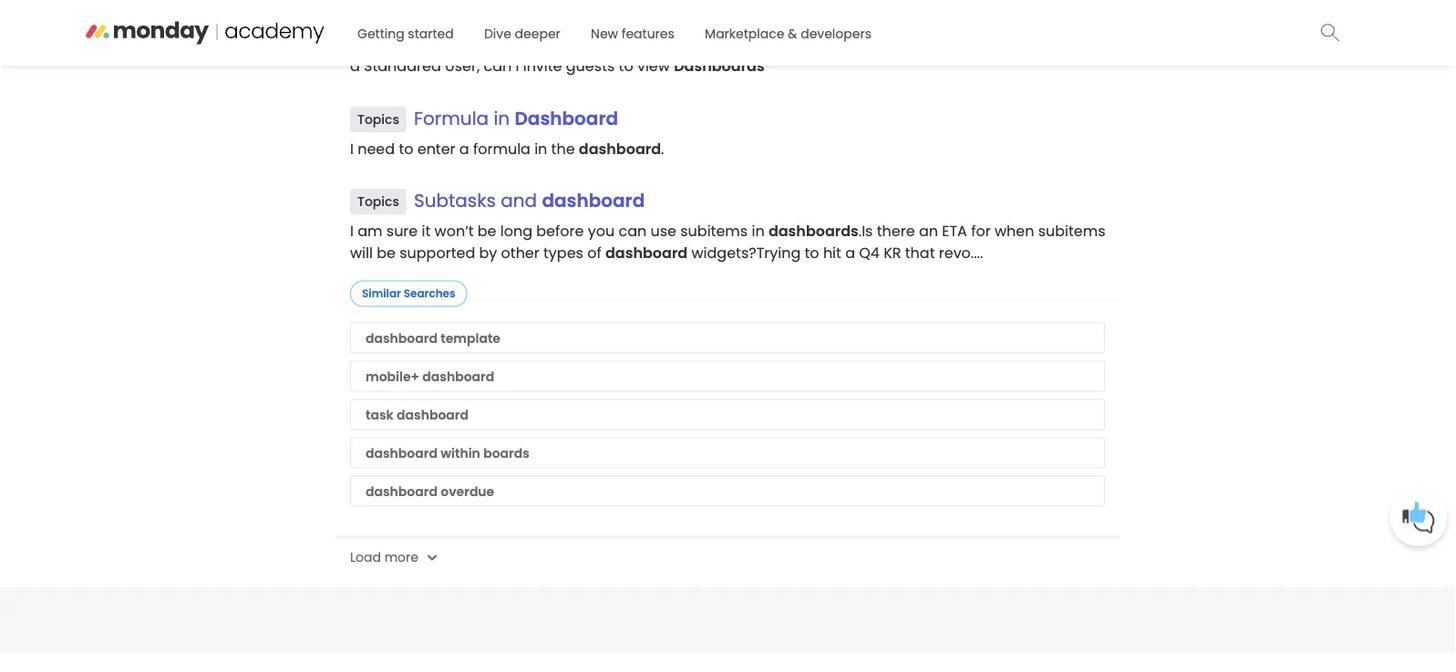 Task type: locate. For each thing, give the bounding box(es) containing it.
1 horizontal spatial in
[[535, 139, 548, 159]]

mobile+
[[366, 369, 420, 386]]

in right formula
[[535, 139, 548, 159]]

i left am at the top left of page
[[350, 221, 354, 242]]

before
[[537, 221, 584, 242]]

to
[[409, 34, 424, 55], [864, 34, 879, 55], [619, 56, 634, 77], [399, 139, 414, 159], [805, 243, 820, 264]]

1 vertical spatial dashboard
[[631, 34, 714, 55]]

2 subitems from the left
[[1039, 221, 1106, 242]]

i need to enter a formula in the dashboard .
[[350, 139, 664, 159]]

dashboard / guests
[[414, 1, 599, 27]]

guest
[[818, 34, 860, 55]]

0 horizontal spatial can
[[484, 56, 512, 77]]

similar
[[362, 286, 401, 301]]

load
[[350, 549, 381, 567]]

mobile+ dashboard
[[366, 369, 495, 386]]

view
[[428, 34, 461, 55], [637, 56, 670, 77]]

marketplace
[[705, 25, 785, 43]]

task
[[366, 407, 394, 425]]

1 vertical spatial view
[[637, 56, 670, 77]]

a right enter
[[460, 139, 469, 159]]

to left hit on the right top of the page
[[805, 243, 820, 264]]

0 vertical spatial dashboard
[[414, 1, 518, 27]]

1 vertical spatial invite
[[523, 56, 562, 77]]

1 vertical spatial be
[[478, 221, 497, 242]]

getting started link
[[347, 18, 465, 50]]

in up 'widgets?trying'
[[752, 221, 765, 242]]

be
[[350, 34, 369, 55], [478, 221, 497, 242], [377, 243, 396, 264]]

in up formula
[[494, 106, 510, 131]]

0 horizontal spatial the
[[465, 34, 488, 55]]

i left need on the left of page
[[350, 139, 354, 159]]

to for be able to view the information on the dashboard if you invite a guest to a
[[409, 34, 424, 55]]

overdue
[[441, 483, 495, 501]]

dashboard left if
[[631, 34, 714, 55]]

the for formula
[[551, 139, 575, 159]]

the right on
[[604, 34, 627, 55]]

the for information
[[604, 34, 627, 55]]

types
[[544, 243, 584, 264]]

invite inside but not any ofas a standared user, can i invite guests to view
[[523, 56, 562, 77]]

supported
[[400, 243, 475, 264]]

0 vertical spatial i
[[516, 56, 519, 77]]

2 topics from the top
[[358, 193, 399, 211]]

0 horizontal spatial you
[[588, 221, 615, 242]]

dashboard up the user,
[[414, 1, 518, 27]]

view down features
[[637, 56, 670, 77]]

to right need on the left of page
[[399, 139, 414, 159]]

you right if
[[730, 34, 757, 55]]

1 horizontal spatial subitems
[[1039, 221, 1106, 242]]

formula
[[414, 106, 489, 131]]

1 vertical spatial i
[[350, 139, 354, 159]]

it
[[422, 221, 431, 242]]

0 horizontal spatial be
[[350, 34, 369, 55]]

.is there an eta for when subitems will be supported by other types of
[[350, 221, 1106, 264]]

invite
[[761, 34, 800, 55], [523, 56, 562, 77]]

template
[[441, 330, 501, 348]]

2 horizontal spatial the
[[604, 34, 627, 55]]

be able to view the information on the dashboard if you invite a guest to a
[[350, 34, 897, 55]]

can
[[484, 56, 512, 77], [619, 221, 647, 242]]

dashboards
[[674, 56, 765, 77]]

can left use
[[619, 221, 647, 242]]

academy logo image
[[85, 14, 342, 46]]

&
[[788, 25, 798, 43]]

a down getting
[[350, 56, 360, 77]]

1 horizontal spatial can
[[619, 221, 647, 242]]

there
[[877, 221, 915, 242]]

dashboard
[[579, 139, 661, 159], [542, 188, 645, 214], [606, 243, 688, 264], [366, 330, 438, 348], [423, 369, 495, 386], [397, 407, 469, 425], [366, 445, 438, 463], [366, 483, 438, 501]]

view up the user,
[[428, 34, 461, 55]]

subitems
[[681, 221, 748, 242], [1039, 221, 1106, 242]]

a right hit on the right top of the page
[[846, 243, 856, 264]]

0 vertical spatial can
[[484, 56, 512, 77]]

1 topics from the top
[[358, 111, 399, 129]]

1 horizontal spatial you
[[730, 34, 757, 55]]

similar searches
[[362, 286, 456, 301]]

topics up need on the left of page
[[358, 111, 399, 129]]

dashboard within boards link
[[366, 445, 530, 463]]

the down formula in dashboard
[[551, 139, 575, 159]]

to inside but not any ofas a standared user, can i invite guests to view
[[619, 56, 634, 77]]

for
[[972, 221, 991, 242]]

subtasks and dashboard
[[414, 188, 645, 214]]

0 horizontal spatial invite
[[523, 56, 562, 77]]

a for dashboard widgets?trying to hit a q4 kr that revo....
[[846, 243, 856, 264]]

marketplace & developers
[[705, 25, 872, 43]]

won't
[[435, 221, 474, 242]]

be up by
[[478, 221, 497, 242]]

can down dive
[[484, 56, 512, 77]]

/
[[522, 1, 531, 27]]

i down information
[[516, 56, 519, 77]]

0 vertical spatial view
[[428, 34, 461, 55]]

dashboard within boards
[[366, 445, 530, 463]]

be left able
[[350, 34, 369, 55]]

view inside but not any ofas a standared user, can i invite guests to view
[[637, 56, 670, 77]]

2 vertical spatial i
[[350, 221, 354, 242]]

2 horizontal spatial be
[[478, 221, 497, 242]]

1 vertical spatial topics
[[358, 193, 399, 211]]

new features link
[[580, 18, 686, 50]]

to up standared
[[409, 34, 424, 55]]

search logo image
[[1322, 23, 1341, 41]]

i
[[516, 56, 519, 77], [350, 139, 354, 159], [350, 221, 354, 242]]

0 horizontal spatial view
[[428, 34, 461, 55]]

1 horizontal spatial view
[[637, 56, 670, 77]]

0 horizontal spatial in
[[494, 106, 510, 131]]

you up of
[[588, 221, 615, 242]]

subitems right when at the top right of page
[[1039, 221, 1106, 242]]

.is
[[859, 221, 873, 242]]

2 vertical spatial be
[[377, 243, 396, 264]]

topics
[[358, 111, 399, 129], [358, 193, 399, 211]]

to down be able to view the information on the dashboard if you invite a guest to a
[[619, 56, 634, 77]]

dashboard
[[414, 1, 518, 27], [631, 34, 714, 55], [515, 106, 618, 131]]

dashboard down guests
[[515, 106, 618, 131]]

dashboards
[[769, 221, 859, 242]]

to for dashboard widgets?trying to hit a q4 kr that revo....
[[805, 243, 820, 264]]

2 vertical spatial in
[[752, 221, 765, 242]]

topics for formula
[[358, 111, 399, 129]]

i for it
[[350, 221, 354, 242]]

i for enter
[[350, 139, 354, 159]]

the up the user,
[[465, 34, 488, 55]]

2 horizontal spatial in
[[752, 221, 765, 242]]

be right will
[[377, 243, 396, 264]]

eta
[[942, 221, 968, 242]]

0 vertical spatial topics
[[358, 111, 399, 129]]

the
[[465, 34, 488, 55], [604, 34, 627, 55], [551, 139, 575, 159]]

0 vertical spatial in
[[494, 106, 510, 131]]

other
[[501, 243, 540, 264]]

a for but not any ofas a standared user, can i invite guests to view
[[350, 56, 360, 77]]

load more
[[350, 549, 419, 567]]

a inside but not any ofas a standared user, can i invite guests to view
[[350, 56, 360, 77]]

1 horizontal spatial be
[[377, 243, 396, 264]]

subitems up 'widgets?trying'
[[681, 221, 748, 242]]

topics up am at the top left of page
[[358, 193, 399, 211]]

0 vertical spatial invite
[[761, 34, 800, 55]]

that
[[906, 243, 935, 264]]

1 horizontal spatial the
[[551, 139, 575, 159]]

0 horizontal spatial subitems
[[681, 221, 748, 242]]

searches
[[404, 286, 456, 301]]

in
[[494, 106, 510, 131], [535, 139, 548, 159], [752, 221, 765, 242]]



Task type: vqa. For each thing, say whether or not it's contained in the screenshot.
dashboard template
yes



Task type: describe. For each thing, give the bounding box(es) containing it.
0 vertical spatial be
[[350, 34, 369, 55]]

more
[[385, 549, 419, 567]]

enter
[[417, 139, 456, 159]]

task dashboard
[[366, 407, 469, 425]]

subtasks
[[414, 188, 496, 214]]

dive deeper link
[[473, 18, 572, 50]]

but not any ofas a standared user, can i invite guests to view
[[350, 34, 1103, 77]]

started
[[408, 25, 454, 43]]

if
[[718, 34, 726, 55]]

to right guest
[[864, 34, 879, 55]]

1 vertical spatial you
[[588, 221, 615, 242]]

by
[[479, 243, 497, 264]]

i am sure it won't be long before you can use subitems in dashboards
[[350, 221, 859, 242]]

a right the &
[[804, 34, 814, 55]]

ofas
[[1071, 34, 1103, 55]]

mobile+ dashboard link
[[366, 369, 495, 386]]

any
[[1040, 34, 1067, 55]]

formula
[[473, 139, 531, 159]]

guests
[[566, 56, 615, 77]]

getting
[[358, 25, 405, 43]]

be inside .is there an eta for when subitems will be supported by other types of
[[377, 243, 396, 264]]

within
[[441, 445, 481, 463]]

widgets?trying
[[692, 243, 801, 264]]

features
[[622, 25, 675, 43]]

use
[[651, 221, 677, 242]]

getting started
[[358, 25, 454, 43]]

a right guest
[[883, 34, 893, 55]]

.
[[661, 139, 664, 159]]

user,
[[445, 56, 480, 77]]

and
[[501, 188, 537, 214]]

a for i need to enter a formula in the dashboard .
[[460, 139, 469, 159]]

dashboard overdue link
[[366, 483, 495, 501]]

will
[[350, 243, 373, 264]]

deeper
[[515, 25, 561, 43]]

dashboard template
[[366, 330, 501, 348]]

i inside but not any ofas a standared user, can i invite guests to view
[[516, 56, 519, 77]]

revo....
[[939, 243, 984, 264]]

need
[[358, 139, 395, 159]]

able
[[373, 34, 405, 55]]

1 vertical spatial can
[[619, 221, 647, 242]]

not
[[1012, 34, 1036, 55]]

topics for subtasks
[[358, 193, 399, 211]]

dive
[[484, 25, 512, 43]]

kr
[[884, 243, 902, 264]]

2 vertical spatial dashboard
[[515, 106, 618, 131]]

q4
[[859, 243, 880, 264]]

1 subitems from the left
[[681, 221, 748, 242]]

but
[[983, 34, 1008, 55]]

dashboard widgets?trying to hit a q4 kr that revo....
[[606, 243, 984, 264]]

dashboard template link
[[366, 330, 501, 348]]

long
[[501, 221, 533, 242]]

an
[[919, 221, 939, 242]]

new
[[591, 25, 618, 43]]

dashboard overdue
[[366, 483, 495, 501]]

0 vertical spatial you
[[730, 34, 757, 55]]

1 vertical spatial in
[[535, 139, 548, 159]]

to for i need to enter a formula in the dashboard .
[[399, 139, 414, 159]]

1 horizontal spatial invite
[[761, 34, 800, 55]]

on
[[581, 34, 600, 55]]

subitems inside .is there an eta for when subitems will be supported by other types of
[[1039, 221, 1106, 242]]

of
[[588, 243, 602, 264]]

formula in dashboard
[[414, 106, 618, 131]]

developers
[[801, 25, 872, 43]]

sure
[[387, 221, 418, 242]]

can inside but not any ofas a standared user, can i invite guests to view
[[484, 56, 512, 77]]

new features
[[591, 25, 675, 43]]

hit
[[824, 243, 842, 264]]

am
[[358, 221, 383, 242]]

marketplace & developers link
[[694, 18, 883, 50]]

task dashboard link
[[366, 407, 469, 425]]

boards
[[484, 445, 530, 463]]

standared
[[364, 56, 441, 77]]

dive deeper
[[484, 25, 561, 43]]

when
[[995, 221, 1035, 242]]

guests
[[536, 1, 599, 27]]

information
[[492, 34, 577, 55]]



